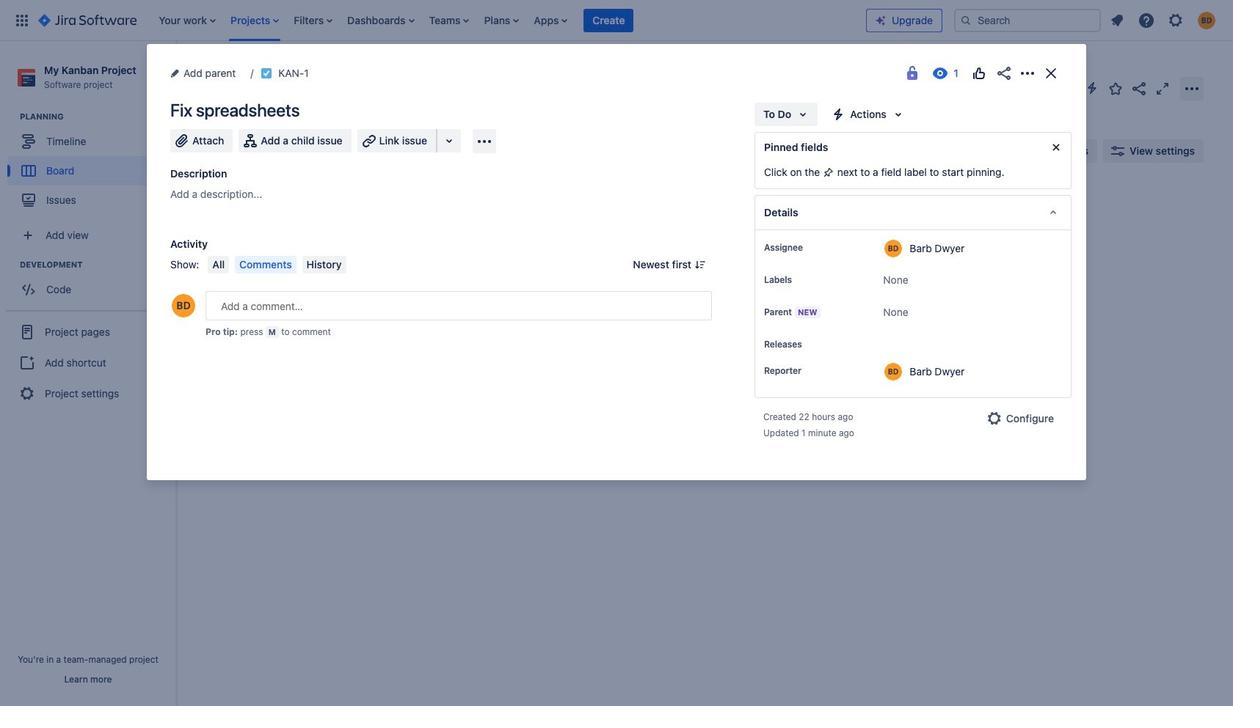 Task type: vqa. For each thing, say whether or not it's contained in the screenshot.
'More formatting' icon
no



Task type: locate. For each thing, give the bounding box(es) containing it.
copy link to issue image
[[306, 67, 318, 79]]

details element
[[755, 195, 1072, 230]]

2 heading from the top
[[20, 259, 175, 271]]

heading
[[20, 111, 175, 123], [20, 259, 175, 271]]

Search field
[[954, 8, 1101, 32]]

banner
[[0, 0, 1233, 41]]

list item
[[154, 0, 220, 41], [226, 0, 284, 41], [289, 0, 337, 41], [343, 0, 419, 41], [425, 0, 474, 41], [480, 0, 524, 41], [529, 0, 572, 41], [584, 0, 634, 41]]

1 vertical spatial heading
[[20, 259, 175, 271]]

enter full screen image
[[1154, 80, 1171, 97]]

primary element
[[9, 0, 866, 41]]

more information about barb dwyer image
[[885, 240, 902, 258]]

reporter pin to top. only you can see pinned fields. image
[[804, 366, 816, 377]]

4 list item from the left
[[343, 0, 419, 41]]

1 horizontal spatial list
[[1104, 7, 1224, 33]]

0 vertical spatial heading
[[20, 111, 175, 123]]

0 horizontal spatial list
[[151, 0, 866, 41]]

vote options: no one has voted for this issue yet. image
[[970, 65, 988, 82]]

2 list item from the left
[[226, 0, 284, 41]]

list
[[151, 0, 866, 41], [1104, 7, 1224, 33]]

jira software image
[[38, 11, 137, 29], [38, 11, 137, 29]]

dialog
[[147, 44, 1086, 481]]

None search field
[[954, 8, 1101, 32]]

labels pin to top. only you can see pinned fields. image
[[795, 275, 807, 286]]

group
[[7, 111, 175, 220], [7, 259, 175, 309], [6, 311, 170, 415]]

menu bar
[[205, 256, 349, 274]]

6 list item from the left
[[480, 0, 524, 41]]

8 list item from the left
[[584, 0, 634, 41]]

hide message image
[[1047, 139, 1065, 156]]

sidebar element
[[0, 41, 176, 707]]

1 vertical spatial group
[[7, 259, 175, 309]]

1 heading from the top
[[20, 111, 175, 123]]

star kan board image
[[1107, 80, 1125, 97]]



Task type: describe. For each thing, give the bounding box(es) containing it.
5 list item from the left
[[425, 0, 474, 41]]

link web pages and more image
[[440, 132, 458, 150]]

Add a comment… field
[[206, 291, 712, 321]]

3 list item from the left
[[289, 0, 337, 41]]

create column image
[[829, 192, 847, 210]]

task image
[[218, 266, 230, 277]]

Search this board text field
[[207, 138, 275, 164]]

search image
[[960, 14, 972, 26]]

actions image
[[1019, 65, 1036, 82]]

task image
[[261, 68, 273, 79]]

add people image
[[361, 142, 379, 160]]

assignee pin to top. only you can see pinned fields. image
[[806, 242, 818, 254]]

0 vertical spatial group
[[7, 111, 175, 220]]

1 list item from the left
[[154, 0, 220, 41]]

add app image
[[476, 132, 493, 150]]

2 vertical spatial group
[[6, 311, 170, 415]]

7 list item from the left
[[529, 0, 572, 41]]

close image
[[1042, 65, 1060, 82]]



